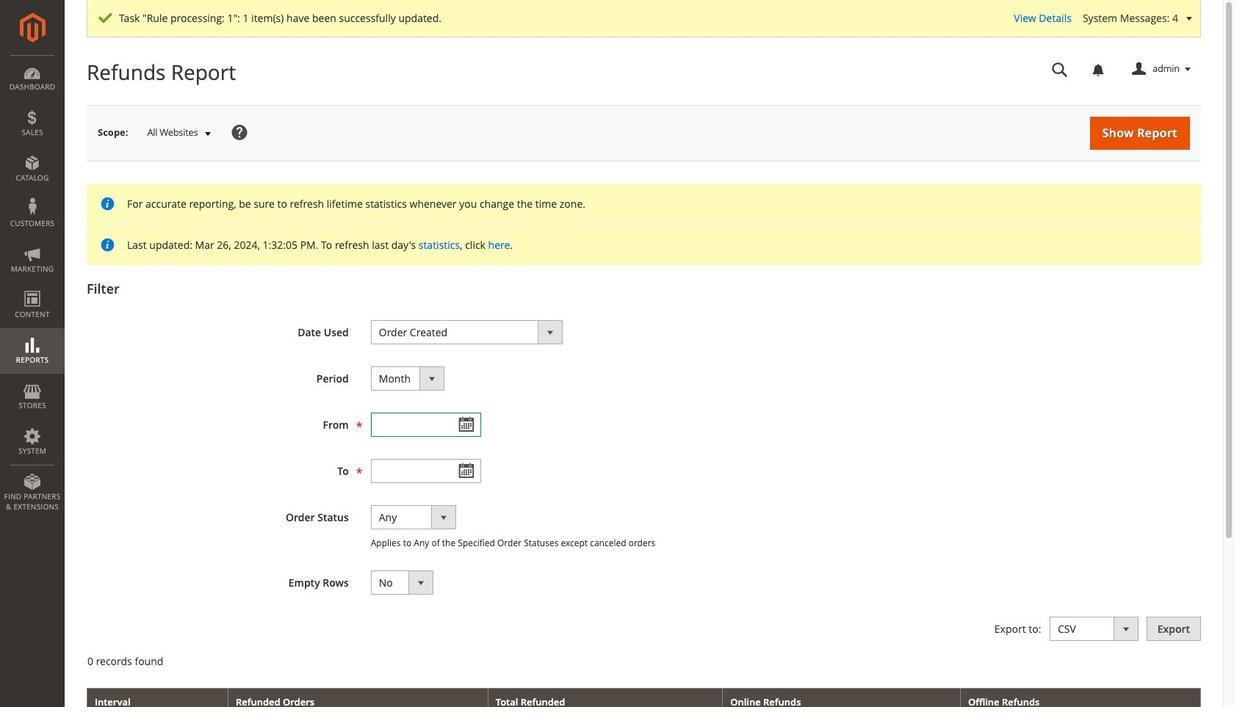 Task type: vqa. For each thing, say whether or not it's contained in the screenshot.
text field
yes



Task type: describe. For each thing, give the bounding box(es) containing it.
magento admin panel image
[[19, 12, 45, 43]]



Task type: locate. For each thing, give the bounding box(es) containing it.
None text field
[[1042, 57, 1079, 82], [371, 413, 481, 437], [371, 459, 481, 484], [1042, 57, 1079, 82], [371, 413, 481, 437], [371, 459, 481, 484]]

menu bar
[[0, 55, 65, 520]]



